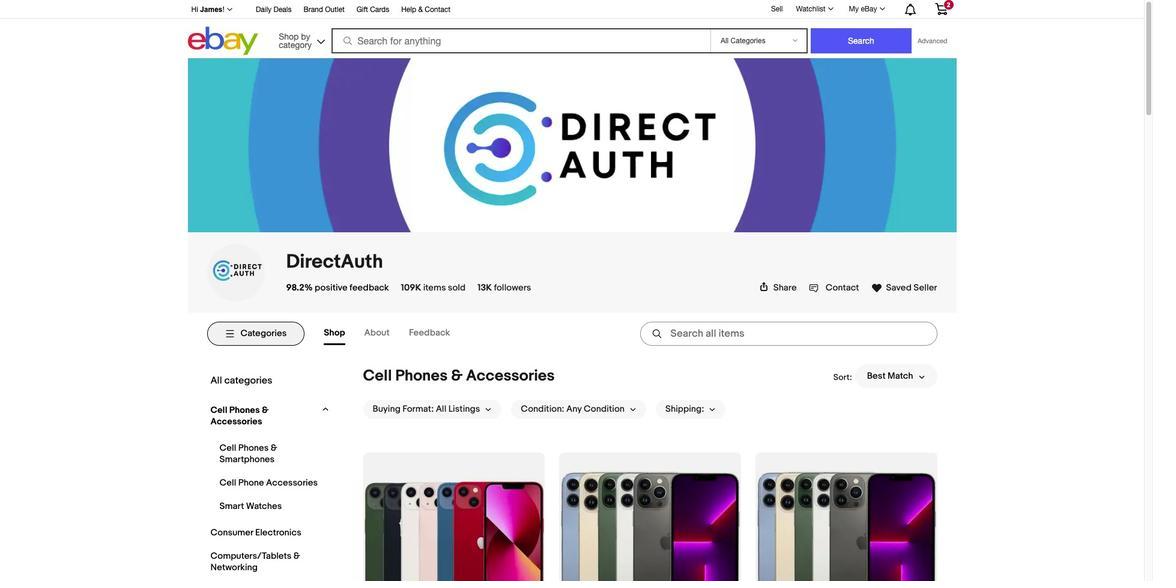 Task type: locate. For each thing, give the bounding box(es) containing it.
sell
[[772, 5, 783, 13]]

help & contact
[[402, 5, 451, 14]]

accessories up the condition:
[[466, 367, 555, 386]]

1 vertical spatial all
[[436, 404, 447, 416]]

cell
[[363, 367, 392, 386], [211, 405, 227, 416], [220, 443, 236, 454], [220, 478, 236, 489]]

2
[[947, 1, 951, 8]]

98.2%
[[286, 282, 313, 294]]

apple iphone 13 pro max a2484 128gb network unlocked good condition : quick view image
[[757, 454, 937, 582]]

1 vertical spatial shop
[[324, 327, 345, 339]]

& down all categories link
[[262, 405, 269, 416]]

0 horizontal spatial contact
[[425, 5, 451, 14]]

by
[[301, 32, 310, 41]]

cell phones & smartphones link
[[217, 440, 326, 469]]

2 vertical spatial phones
[[238, 443, 269, 454]]

my ebay link
[[843, 2, 891, 16]]

feedback
[[350, 282, 389, 294]]

sold
[[448, 282, 466, 294]]

shop left about on the left bottom of the page
[[324, 327, 345, 339]]

smart
[[220, 501, 244, 513]]

1 vertical spatial accessories
[[211, 416, 262, 428]]

phones inside cell phones & accessories
[[229, 405, 260, 416]]

& down the cell phones & accessories link
[[271, 443, 277, 454]]

items
[[423, 282, 446, 294]]

feedback
[[409, 327, 450, 339]]

0 horizontal spatial cell phones & accessories
[[211, 405, 269, 428]]

cell left phone
[[220, 478, 236, 489]]

0 vertical spatial cell phones & accessories
[[363, 367, 555, 386]]

saved seller button
[[872, 282, 938, 294]]

accessories up cell phones & smartphones
[[211, 416, 262, 428]]

shop inside tab list
[[324, 327, 345, 339]]

& down 'electronics'
[[294, 551, 300, 562]]

1 vertical spatial phones
[[229, 405, 260, 416]]

1 horizontal spatial all
[[436, 404, 447, 416]]

contact
[[425, 5, 451, 14], [826, 282, 860, 294]]

ebay
[[861, 5, 878, 13]]

cell down the cell phones & accessories link
[[220, 443, 236, 454]]

0 vertical spatial phones
[[396, 367, 448, 386]]

followers
[[494, 282, 532, 294]]

& inside cell phones & accessories
[[262, 405, 269, 416]]

0 vertical spatial accessories
[[466, 367, 555, 386]]

shop for shop
[[324, 327, 345, 339]]

watchlist link
[[790, 2, 839, 16]]

brand outlet link
[[304, 4, 345, 17]]

best match button
[[856, 365, 938, 389]]

cell inside cell phones & smartphones
[[220, 443, 236, 454]]

none submit inside shop by category "banner"
[[811, 28, 912, 53]]

daily
[[256, 5, 272, 14]]

computers/tablets
[[211, 551, 292, 562]]

all right 'format:' on the left of the page
[[436, 404, 447, 416]]

contact link
[[809, 282, 860, 294]]

condition
[[584, 404, 625, 416]]

cell inside cell phones & accessories
[[211, 405, 227, 416]]

1 horizontal spatial shop
[[324, 327, 345, 339]]

help & contact link
[[402, 4, 451, 17]]

apple iphone 13 a2482 128gb network unlocked good condition : quick view image
[[364, 454, 544, 582]]

my
[[850, 5, 859, 13]]

cell for cell phones & smartphones 'link'
[[220, 443, 236, 454]]

phones down all categories
[[229, 405, 260, 416]]

cell phones & accessories up listings
[[363, 367, 555, 386]]

directauth link
[[286, 251, 383, 274]]

smart watches link
[[217, 498, 326, 516]]

phones
[[396, 367, 448, 386], [229, 405, 260, 416], [238, 443, 269, 454]]

1 horizontal spatial cell phones & accessories
[[363, 367, 555, 386]]

all
[[211, 375, 222, 387], [436, 404, 447, 416]]

&
[[418, 5, 423, 14], [451, 367, 463, 386], [262, 405, 269, 416], [271, 443, 277, 454], [294, 551, 300, 562]]

share button
[[759, 282, 797, 294]]

positive
[[315, 282, 348, 294]]

accessories up smart watches link
[[266, 478, 318, 489]]

phones for cell phones & smartphones 'link'
[[238, 443, 269, 454]]

phone
[[238, 478, 264, 489]]

cell phones & accessories down all categories
[[211, 405, 269, 428]]

tab list
[[324, 323, 470, 345]]

shop left by
[[279, 32, 299, 41]]

2 horizontal spatial accessories
[[466, 367, 555, 386]]

1 horizontal spatial accessories
[[266, 478, 318, 489]]

1 vertical spatial contact
[[826, 282, 860, 294]]

contact inside the "account" navigation
[[425, 5, 451, 14]]

cell down all categories
[[211, 405, 227, 416]]

0 horizontal spatial all
[[211, 375, 222, 387]]

shop
[[279, 32, 299, 41], [324, 327, 345, 339]]

about
[[365, 327, 390, 339]]

cell phones & accessories
[[363, 367, 555, 386], [211, 405, 269, 428]]

all categories link
[[208, 372, 329, 390]]

phones inside cell phones & smartphones
[[238, 443, 269, 454]]

all left categories
[[211, 375, 222, 387]]

shipping:
[[666, 404, 705, 416]]

cards
[[370, 5, 390, 14]]

smartphones
[[220, 454, 275, 466]]

None submit
[[811, 28, 912, 53]]

!
[[223, 5, 225, 14]]

phones down the cell phones & accessories link
[[238, 443, 269, 454]]

phones up 'format:' on the left of the page
[[396, 367, 448, 386]]

contact right help at the top
[[425, 5, 451, 14]]

directauth image
[[207, 244, 265, 302]]

accessories
[[466, 367, 555, 386], [211, 416, 262, 428], [266, 478, 318, 489]]

0 vertical spatial all
[[211, 375, 222, 387]]

computers/tablets & networking
[[211, 551, 300, 574]]

consumer
[[211, 528, 253, 539]]

0 horizontal spatial shop
[[279, 32, 299, 41]]

0 vertical spatial shop
[[279, 32, 299, 41]]

0 vertical spatial contact
[[425, 5, 451, 14]]

shop inside 'shop by category'
[[279, 32, 299, 41]]

contact left the saved
[[826, 282, 860, 294]]

& right help at the top
[[418, 5, 423, 14]]



Task type: describe. For each thing, give the bounding box(es) containing it.
sell link
[[766, 5, 789, 13]]

& inside computers/tablets & networking
[[294, 551, 300, 562]]

help
[[402, 5, 416, 14]]

outlet
[[325, 5, 345, 14]]

saved
[[887, 282, 912, 294]]

buying format: all listings button
[[363, 400, 502, 419]]

electronics
[[255, 528, 302, 539]]

consumer electronics link
[[208, 525, 325, 542]]

category
[[279, 40, 312, 50]]

shop by category button
[[274, 27, 328, 53]]

watches
[[246, 501, 282, 513]]

consumer electronics
[[211, 528, 302, 539]]

best
[[868, 371, 886, 382]]

condition: any condition button
[[512, 400, 647, 419]]

1 vertical spatial cell phones & accessories
[[211, 405, 269, 428]]

all categories
[[211, 375, 273, 387]]

brand outlet
[[304, 5, 345, 14]]

2 vertical spatial accessories
[[266, 478, 318, 489]]

computers/tablets & networking link
[[208, 548, 325, 577]]

match
[[888, 371, 914, 382]]

james
[[200, 5, 223, 14]]

cell phone accessories
[[220, 478, 318, 489]]

cell phones & smartphones
[[220, 443, 277, 466]]

smart watches
[[220, 501, 282, 513]]

Search all items field
[[640, 322, 938, 346]]

13k followers
[[478, 282, 532, 294]]

daily deals link
[[256, 4, 292, 17]]

shipping: button
[[656, 400, 726, 419]]

shop for shop by category
[[279, 32, 299, 41]]

2 link
[[928, 0, 955, 17]]

shop by category banner
[[185, 0, 957, 58]]

buying format: all listings
[[373, 404, 480, 416]]

condition:
[[521, 404, 565, 416]]

listings
[[449, 404, 480, 416]]

phones for the cell phones & accessories link
[[229, 405, 260, 416]]

buying
[[373, 404, 401, 416]]

categories
[[241, 328, 287, 340]]

& inside the "account" navigation
[[418, 5, 423, 14]]

account navigation
[[185, 0, 957, 19]]

format:
[[403, 404, 434, 416]]

cell phone accessories link
[[217, 475, 326, 492]]

brand
[[304, 5, 323, 14]]

all inside dropdown button
[[436, 404, 447, 416]]

condition: any condition
[[521, 404, 625, 416]]

0 horizontal spatial accessories
[[211, 416, 262, 428]]

networking
[[211, 562, 258, 574]]

98.2% positive feedback
[[286, 282, 389, 294]]

best match
[[868, 371, 914, 382]]

advanced link
[[912, 29, 954, 53]]

109k
[[401, 282, 421, 294]]

daily deals
[[256, 5, 292, 14]]

categories
[[224, 375, 273, 387]]

gift cards
[[357, 5, 390, 14]]

watchlist
[[797, 5, 826, 13]]

seller
[[914, 282, 938, 294]]

hi james !
[[191, 5, 225, 14]]

cell for cell phone accessories link
[[220, 478, 236, 489]]

109k items sold
[[401, 282, 466, 294]]

sort:
[[834, 373, 853, 383]]

& inside cell phones & smartphones
[[271, 443, 277, 454]]

directauth
[[286, 251, 383, 274]]

share
[[774, 282, 797, 294]]

gift cards link
[[357, 4, 390, 17]]

any
[[567, 404, 582, 416]]

Search for anything text field
[[334, 29, 709, 52]]

& up listings
[[451, 367, 463, 386]]

1 horizontal spatial contact
[[826, 282, 860, 294]]

gift
[[357, 5, 368, 14]]

apple iphone 13 pro max, a2484, 256gb, unlocked, very good condition : quick view image
[[560, 454, 741, 582]]

hi
[[191, 5, 198, 14]]

categories button
[[207, 322, 305, 346]]

13k
[[478, 282, 492, 294]]

cell for the cell phones & accessories link
[[211, 405, 227, 416]]

saved seller
[[887, 282, 938, 294]]

deals
[[274, 5, 292, 14]]

cell up buying
[[363, 367, 392, 386]]

cell phones & accessories tab panel
[[207, 355, 938, 582]]

cell phones & accessories link
[[208, 402, 317, 431]]

shop by category
[[279, 32, 312, 50]]

advanced
[[918, 37, 948, 44]]

my ebay
[[850, 5, 878, 13]]

tab list containing shop
[[324, 323, 470, 345]]



Task type: vqa. For each thing, say whether or not it's contained in the screenshot.
"Saved sellers"
no



